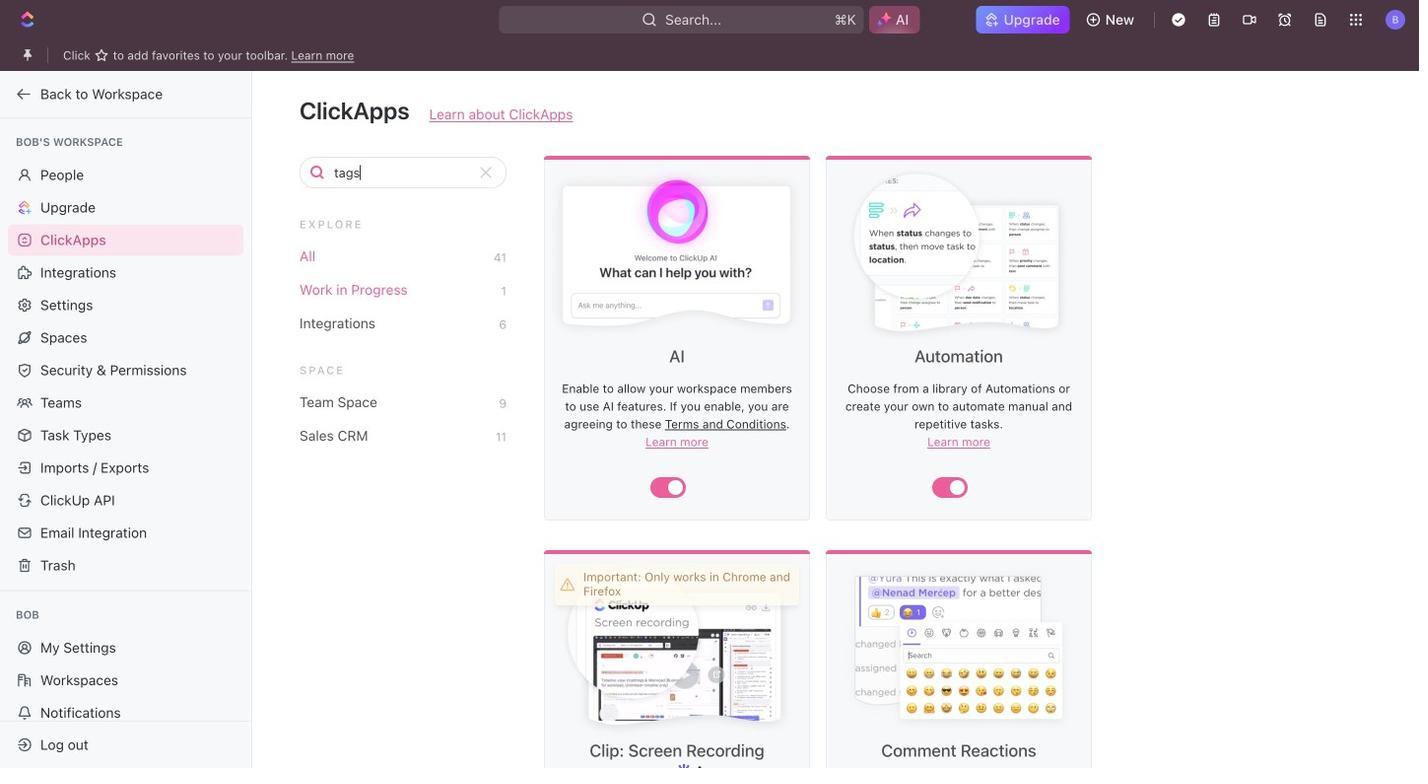 Task type: vqa. For each thing, say whether or not it's contained in the screenshot.
apple whole "Image"
no



Task type: locate. For each thing, give the bounding box(es) containing it.
Search... text field
[[334, 158, 471, 187]]



